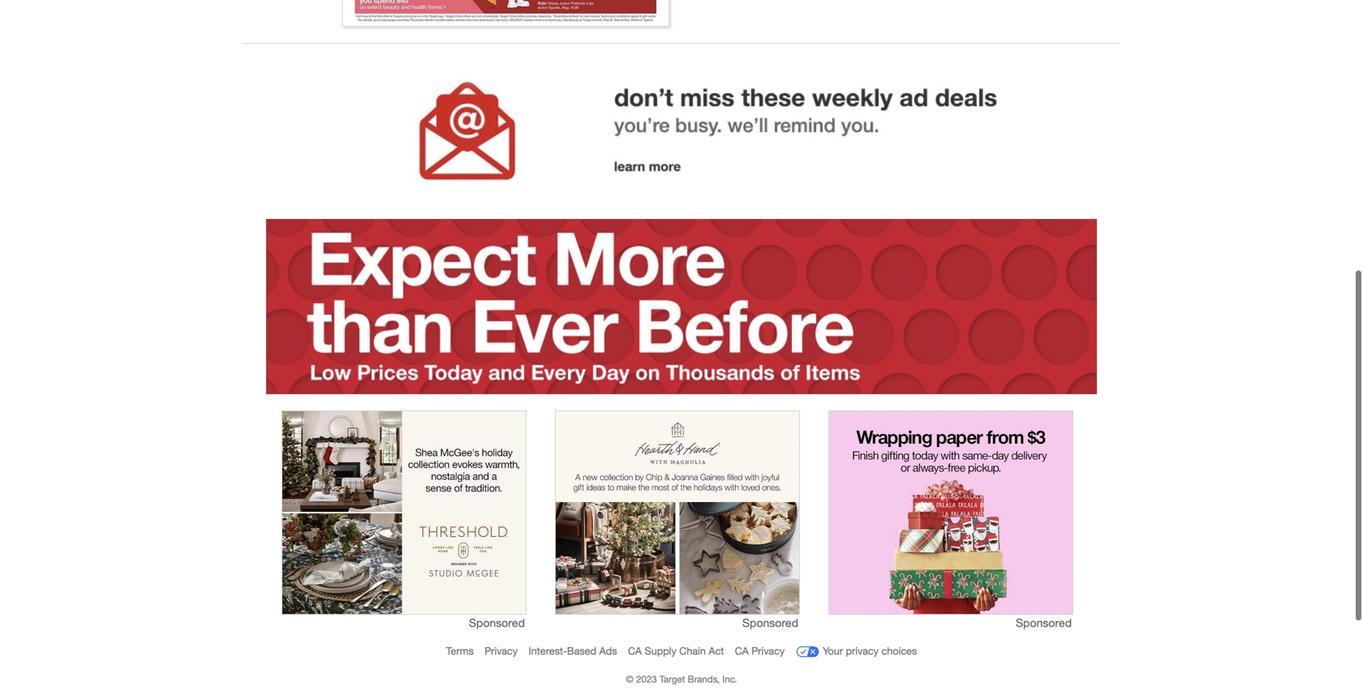 Task type: locate. For each thing, give the bounding box(es) containing it.
2 horizontal spatial sponsored
[[1016, 616, 1072, 630]]

expect more than ever before. low prices today and every day on thousands of items. image
[[266, 219, 1097, 394]]

ca
[[628, 645, 642, 657], [735, 645, 749, 657]]

your
[[823, 645, 843, 657]]

target
[[660, 673, 685, 685]]

chain
[[679, 645, 706, 657]]

ca privacy link
[[735, 645, 785, 657]]

1 horizontal spatial sponsored
[[742, 616, 798, 630]]

don't miss these weekly ad deals. you're busy. we'll remind you. sign up now. image
[[259, 44, 1104, 219]]

based
[[567, 645, 597, 657]]

view the weekly ad image
[[342, 0, 669, 27]]

ca right "act" at right
[[735, 645, 749, 657]]

1 horizontal spatial advertisement region
[[556, 411, 799, 614]]

1 advertisement region from the left
[[282, 411, 526, 614]]

2 advertisement region from the left
[[556, 411, 799, 614]]

1 horizontal spatial privacy
[[752, 645, 785, 657]]

0 horizontal spatial advertisement region
[[282, 411, 526, 614]]

2 sponsored from the left
[[742, 616, 798, 630]]

supply
[[645, 645, 677, 657]]

0 horizontal spatial sponsored
[[469, 616, 525, 630]]

ccpa image
[[796, 640, 820, 664]]

ca for ca privacy
[[735, 645, 749, 657]]

1 privacy from the left
[[485, 645, 518, 657]]

2 horizontal spatial advertisement region
[[829, 411, 1073, 614]]

advertisement region
[[282, 411, 526, 614], [556, 411, 799, 614], [829, 411, 1073, 614]]

0 horizontal spatial ca
[[628, 645, 642, 657]]

©
[[626, 673, 634, 685]]

privacy right terms link
[[485, 645, 518, 657]]

inc.
[[722, 673, 737, 685]]

1 ca from the left
[[628, 645, 642, 657]]

2 ca from the left
[[735, 645, 749, 657]]

privacy left ccpa icon
[[752, 645, 785, 657]]

privacy
[[485, 645, 518, 657], [752, 645, 785, 657]]

0 horizontal spatial privacy
[[485, 645, 518, 657]]

ca for ca supply chain act
[[628, 645, 642, 657]]

1 horizontal spatial ca
[[735, 645, 749, 657]]

sponsored
[[469, 616, 525, 630], [742, 616, 798, 630], [1016, 616, 1072, 630]]

act
[[709, 645, 724, 657]]

ca left supply
[[628, 645, 642, 657]]



Task type: describe. For each thing, give the bounding box(es) containing it.
your privacy choices
[[823, 645, 917, 657]]

© 2023 target brands, inc.
[[626, 673, 737, 685]]

ca supply chain act link
[[628, 645, 724, 657]]

2 privacy from the left
[[752, 645, 785, 657]]

3 sponsored from the left
[[1016, 616, 1072, 630]]

2023
[[636, 673, 657, 685]]

brands,
[[688, 673, 720, 685]]

privacy link
[[485, 645, 518, 657]]

terms
[[446, 645, 474, 657]]

interest-
[[529, 645, 567, 657]]

interest-based ads link
[[529, 645, 617, 657]]

choices
[[882, 645, 917, 657]]

your privacy choices link
[[796, 640, 917, 664]]

privacy
[[846, 645, 879, 657]]

interest-based ads
[[529, 645, 617, 657]]

ca supply chain act
[[628, 645, 724, 657]]

terms link
[[446, 645, 474, 657]]

1 sponsored from the left
[[469, 616, 525, 630]]

ca privacy
[[735, 645, 785, 657]]

3 advertisement region from the left
[[829, 411, 1073, 614]]

ads
[[599, 645, 617, 657]]



